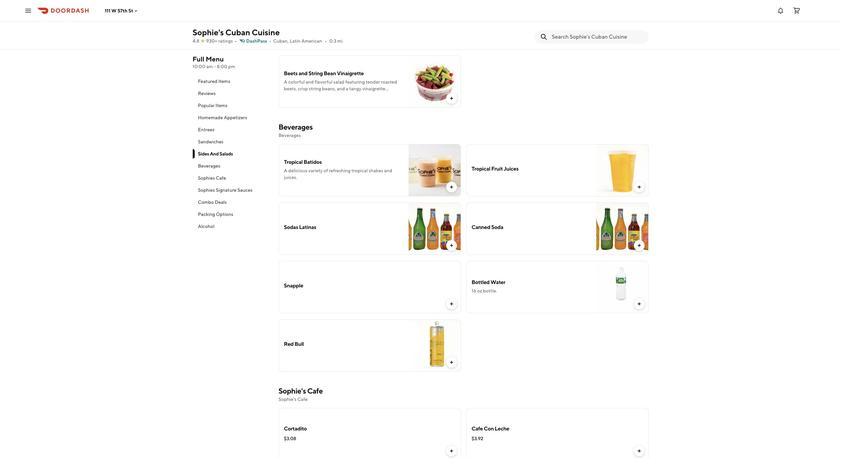 Task type: vqa. For each thing, say whether or not it's contained in the screenshot.
the Open Menu image
yes



Task type: locate. For each thing, give the bounding box(es) containing it.
0 vertical spatial beverages
[[279, 123, 313, 131]]

mi
[[337, 38, 343, 44]]

2 sophies from the top
[[198, 187, 215, 193]]

0 horizontal spatial a
[[346, 86, 348, 91]]

pm
[[228, 64, 235, 69]]

entrees
[[198, 127, 214, 132]]

items up 'homemade appetizers'
[[216, 103, 227, 108]]

items up reviews button
[[218, 79, 230, 84]]

8:00
[[217, 64, 227, 69]]

items for popular items
[[216, 103, 227, 108]]

salad inside the beets and string bean vinaigrette a colorful and flavorful salad featuring tender roasted beets, crisp string beans, and a tangy vinaigrette dressing, served chilled.
[[333, 79, 344, 85]]

1 vertical spatial items
[[216, 103, 227, 108]]

a right is
[[543, 21, 545, 26]]

add item to cart image
[[449, 96, 454, 101], [449, 243, 454, 248], [637, 243, 642, 248], [449, 448, 454, 454]]

and right shakes
[[384, 168, 392, 173]]

salad up 'beans,'
[[333, 79, 344, 85]]

4.8
[[193, 38, 199, 44]]

-
[[214, 64, 216, 69]]

2 a from the top
[[284, 168, 287, 173]]

homemade
[[198, 115, 223, 120]]

tropical left fruit
[[472, 166, 490, 172]]

sauces
[[237, 187, 253, 193]]

1 horizontal spatial tropical
[[472, 166, 490, 172]]

a up juices.
[[284, 168, 287, 173]]

salad right zesty
[[571, 21, 582, 26]]

tropical
[[352, 168, 368, 173]]

a inside the beets and string bean vinaigrette a colorful and flavorful salad featuring tender roasted beets, crisp string beans, and a tangy vinaigrette dressing, served chilled.
[[346, 86, 348, 91]]

beans,
[[322, 86, 336, 91]]

• down sophie's cuban cuisine
[[235, 38, 237, 44]]

2 • from the left
[[269, 38, 271, 44]]

cortadito
[[284, 425, 307, 432]]

1 vertical spatial sophies
[[198, 187, 215, 193]]

0 horizontal spatial salad
[[333, 79, 344, 85]]

featured items
[[198, 79, 230, 84]]

open menu image
[[24, 7, 32, 15]]

a left tangy
[[346, 86, 348, 91]]

0 vertical spatial sophies
[[198, 175, 215, 181]]

2 horizontal spatial •
[[325, 38, 327, 44]]

salad for vinaigrette
[[333, 79, 344, 85]]

and inside tropical batidos a delicious variety of refreshing tropical shakes and juices.
[[384, 168, 392, 173]]

add item to cart image
[[449, 184, 454, 190], [637, 184, 642, 190], [449, 301, 454, 307], [637, 301, 642, 307], [449, 360, 454, 365], [637, 448, 642, 454]]

salad up day. at right top
[[526, 21, 537, 26]]

add item to cart image for cortadito
[[449, 448, 454, 454]]

1 vertical spatial sophie's
[[279, 387, 306, 395]]

tropical batidos image
[[408, 144, 461, 196]]

bottled water 16 oz bottle.
[[472, 279, 505, 293]]

hot
[[499, 28, 506, 33]]

add item to cart image for 'red bull' image
[[449, 360, 454, 365]]

salad
[[526, 21, 537, 26], [571, 21, 582, 26], [333, 79, 344, 85]]

entrees button
[[193, 124, 270, 136]]

soda
[[491, 224, 503, 230]]

canned soda image
[[596, 202, 649, 255]]

beverages for beverages
[[198, 163, 220, 169]]

0 horizontal spatial •
[[235, 38, 237, 44]]

2 vertical spatial a
[[346, 86, 348, 91]]

popular items
[[198, 103, 227, 108]]

red bull image
[[408, 319, 461, 372]]

sodas
[[284, 224, 298, 230]]

add item to cart image for tropical batidos image
[[449, 184, 454, 190]]

cafe
[[216, 175, 226, 181], [307, 387, 323, 395], [297, 397, 308, 402], [472, 425, 483, 432]]

1 vertical spatial a
[[495, 28, 498, 33]]

1 vertical spatial beverages
[[279, 133, 301, 138]]

vinaigrette
[[362, 86, 385, 91]]

1 vertical spatial a
[[284, 168, 287, 173]]

a inside the beets and string bean vinaigrette a colorful and flavorful salad featuring tender roasted beets, crisp string beans, and a tangy vinaigrette dressing, served chilled.
[[284, 79, 287, 85]]

items
[[218, 79, 230, 84], [216, 103, 227, 108]]

beverages inside 'beverages beverages'
[[279, 133, 301, 138]]

reviews button
[[193, 87, 270, 99]]

summer
[[507, 28, 524, 33]]

a right for
[[495, 28, 498, 33]]

sophie's
[[193, 28, 224, 37], [279, 387, 306, 395], [279, 397, 296, 402]]

sophies up combo
[[198, 187, 215, 193]]

alcohol
[[198, 224, 214, 229]]

st
[[128, 8, 133, 13]]

tender
[[366, 79, 380, 85]]

$3.92
[[472, 436, 483, 441]]

111
[[105, 8, 110, 13]]

snapple
[[284, 282, 303, 289]]

2 vertical spatial beverages
[[198, 163, 220, 169]]

tropical
[[284, 159, 303, 165], [472, 166, 490, 172]]

juices
[[504, 166, 519, 172]]

• left 0.3
[[325, 38, 327, 44]]

cuisine
[[252, 28, 280, 37]]

add item to cart image for tropical fruit juices image
[[637, 184, 642, 190]]

tropical fruit juices
[[472, 166, 519, 172]]

tropical for tropical fruit juices
[[472, 166, 490, 172]]

sophies signature sauces button
[[193, 184, 270, 196]]

0 vertical spatial a
[[543, 21, 545, 26]]

111 w 57th st button
[[105, 8, 139, 13]]

dashpass
[[246, 38, 267, 44]]

items for featured items
[[218, 79, 230, 84]]

our
[[472, 21, 480, 26]]

oz
[[477, 288, 482, 293]]

0 vertical spatial a
[[284, 79, 287, 85]]

options
[[216, 212, 233, 217]]

and up hot
[[501, 21, 509, 26]]

and
[[501, 21, 509, 26], [299, 70, 308, 77], [306, 79, 314, 85], [337, 86, 345, 91], [384, 168, 392, 173]]

red bull
[[284, 341, 304, 347]]

canned
[[472, 224, 490, 230]]

con
[[484, 425, 494, 432]]

colorful
[[288, 79, 305, 85]]

tropical up the delicious
[[284, 159, 303, 165]]

sophies
[[198, 175, 215, 181], [198, 187, 215, 193]]

alcohol button
[[193, 220, 270, 232]]

sophies up sophies signature sauces
[[198, 175, 215, 181]]

bull
[[295, 341, 304, 347]]

0 vertical spatial items
[[218, 79, 230, 84]]

1 sophies from the top
[[198, 175, 215, 181]]

beverages for beverages beverages
[[279, 123, 313, 131]]

a up beets,
[[284, 79, 287, 85]]

sodas latinas
[[284, 224, 316, 230]]

beverages
[[279, 123, 313, 131], [279, 133, 301, 138], [198, 163, 220, 169]]

0 vertical spatial tropical
[[284, 159, 303, 165]]

crisp
[[298, 86, 308, 91]]

red
[[284, 341, 294, 347]]

combo deals button
[[193, 196, 270, 208]]

juices.
[[284, 175, 297, 180]]

our chickpea and parsley salad is a fresh, zesty salad perfect for a hot summer day.
[[472, 21, 582, 33]]

1 vertical spatial tropical
[[472, 166, 490, 172]]

signature
[[216, 187, 237, 193]]

2 horizontal spatial salad
[[571, 21, 582, 26]]

2 vertical spatial sophie's
[[279, 397, 296, 402]]

0 vertical spatial sophie's
[[193, 28, 224, 37]]

sophies cafe
[[198, 175, 226, 181]]

sophie's cuban cuisine
[[193, 28, 280, 37]]

0 items, open order cart image
[[793, 7, 801, 15]]

latinas
[[299, 224, 316, 230]]

packing options button
[[193, 208, 270, 220]]

• down cuisine
[[269, 38, 271, 44]]

tropical inside tropical batidos a delicious variety of refreshing tropical shakes and juices.
[[284, 159, 303, 165]]

day.
[[525, 28, 533, 33]]

0 horizontal spatial tropical
[[284, 159, 303, 165]]

a inside tropical batidos a delicious variety of refreshing tropical shakes and juices.
[[284, 168, 287, 173]]

flavorful
[[315, 79, 332, 85]]

1 a from the top
[[284, 79, 287, 85]]

homemade appetizers
[[198, 115, 247, 120]]

beverages inside button
[[198, 163, 220, 169]]

1 horizontal spatial •
[[269, 38, 271, 44]]



Task type: describe. For each thing, give the bounding box(es) containing it.
cafe con leche
[[472, 425, 509, 432]]

bean
[[324, 70, 336, 77]]

cuban
[[225, 28, 250, 37]]

menu
[[206, 55, 224, 63]]

930+
[[206, 38, 217, 44]]

sodas latinas image
[[408, 202, 461, 255]]

sides
[[198, 151, 209, 156]]

cuban,
[[273, 38, 289, 44]]

sides and salads
[[198, 151, 233, 156]]

tropical for tropical batidos a delicious variety of refreshing tropical shakes and juices.
[[284, 159, 303, 165]]

homemade appetizers button
[[193, 111, 270, 124]]

combo deals
[[198, 199, 227, 205]]

chickpea salad image
[[596, 0, 649, 49]]

featured items button
[[193, 75, 270, 87]]

fruit
[[491, 166, 503, 172]]

refreshing
[[329, 168, 351, 173]]

medley
[[309, 14, 327, 21]]

packing
[[198, 212, 215, 217]]

deals
[[215, 199, 227, 205]]

1 horizontal spatial salad
[[526, 21, 537, 26]]

tropical batidos a delicious variety of refreshing tropical shakes and juices.
[[284, 159, 392, 180]]

$3.08
[[284, 436, 296, 441]]

sophie's for sophie's cafe sophie's cafe
[[279, 387, 306, 395]]

bottle.
[[483, 288, 497, 293]]

featuring
[[345, 79, 365, 85]]

beets
[[284, 70, 298, 77]]

sophie's for sophie's cuban cuisine
[[193, 28, 224, 37]]

popular
[[198, 103, 215, 108]]

beverages beverages
[[279, 123, 313, 138]]

full menu 10:00 am - 8:00 pm
[[193, 55, 235, 69]]

dressing,
[[284, 93, 303, 98]]

cuban, latin american • 0.3 mi
[[273, 38, 343, 44]]

10:00
[[193, 64, 205, 69]]

2 horizontal spatial a
[[543, 21, 545, 26]]

chickpea
[[481, 21, 500, 26]]

parsley
[[510, 21, 525, 26]]

am
[[206, 64, 213, 69]]

dashpass •
[[246, 38, 271, 44]]

1 • from the left
[[235, 38, 237, 44]]

sandwiches
[[198, 139, 223, 144]]

is
[[538, 21, 542, 26]]

add item to cart image for sodas latinas
[[449, 243, 454, 248]]

tropical fruit juices image
[[596, 144, 649, 196]]

1 horizontal spatial a
[[495, 28, 498, 33]]

variety
[[308, 168, 323, 173]]

vinaigrette
[[337, 70, 364, 77]]

roasted
[[381, 79, 397, 85]]

sophie's cafe sophie's cafe
[[279, 387, 323, 402]]

sandwiches button
[[193, 136, 270, 148]]

ratings
[[218, 38, 233, 44]]

cafe inside "sophies cafe" button
[[216, 175, 226, 181]]

vegetable
[[284, 14, 308, 21]]

of
[[324, 168, 328, 173]]

packing options
[[198, 212, 233, 217]]

beets and string bean vinaigrette image
[[408, 55, 461, 108]]

57th
[[117, 8, 127, 13]]

fresh,
[[546, 21, 558, 26]]

and up string
[[306, 79, 314, 85]]

and right 'beans,'
[[337, 86, 345, 91]]

add item to cart image for canned soda
[[637, 243, 642, 248]]

shakes
[[369, 168, 383, 173]]

3 • from the left
[[325, 38, 327, 44]]

w
[[111, 8, 116, 13]]

beets and string bean vinaigrette a colorful and flavorful salad featuring tender roasted beets, crisp string beans, and a tangy vinaigrette dressing, served chilled.
[[284, 70, 397, 98]]

latin
[[290, 38, 301, 44]]

string
[[309, 86, 321, 91]]

bottled water image
[[596, 261, 649, 313]]

add item to cart image for the bottled water image
[[637, 301, 642, 307]]

string
[[308, 70, 323, 77]]

combo
[[198, 199, 214, 205]]

chilled.
[[319, 93, 335, 98]]

appetizers
[[224, 115, 247, 120]]

and up colorful at the top left of page
[[299, 70, 308, 77]]

water
[[491, 279, 505, 285]]

salad for salad
[[571, 21, 582, 26]]

and inside our chickpea and parsley salad is a fresh, zesty salad perfect for a hot summer day.
[[501, 21, 509, 26]]

tangy
[[349, 86, 361, 91]]

sophies for sophies signature sauces
[[198, 187, 215, 193]]

Item Search search field
[[552, 33, 643, 41]]

leche
[[495, 425, 509, 432]]

sophies signature sauces
[[198, 187, 253, 193]]

served
[[304, 93, 318, 98]]

16
[[472, 288, 476, 293]]

111 w 57th st
[[105, 8, 133, 13]]

notification bell image
[[777, 7, 785, 15]]

popular items button
[[193, 99, 270, 111]]

vegetable medley image
[[408, 0, 461, 49]]

perfect
[[472, 28, 487, 33]]

sophies for sophies cafe
[[198, 175, 215, 181]]

sophies cafe button
[[193, 172, 270, 184]]

vegetable medley
[[284, 14, 327, 21]]

featured
[[198, 79, 217, 84]]

american
[[301, 38, 322, 44]]

canned soda
[[472, 224, 503, 230]]

batidos
[[304, 159, 322, 165]]



